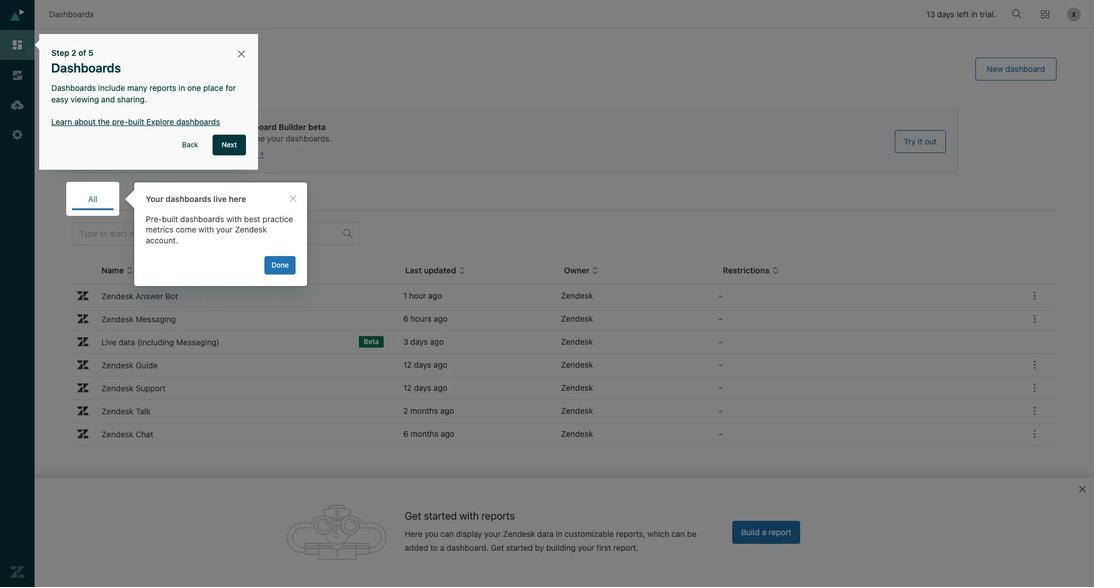 Task type: vqa. For each thing, say whether or not it's contained in the screenshot.
6 months ago
yes



Task type: locate. For each thing, give the bounding box(es) containing it.
1 horizontal spatial 2
[[403, 406, 408, 416]]

1 vertical spatial name text field
[[97, 427, 379, 443]]

1 vertical spatial a
[[440, 544, 445, 554]]

started up you
[[424, 511, 457, 523]]

days right 3
[[411, 337, 428, 347]]

an
[[134, 134, 143, 144]]

days
[[938, 9, 955, 19], [411, 337, 428, 347], [414, 360, 432, 370], [414, 383, 432, 393]]

0 horizontal spatial learn
[[51, 117, 72, 127]]

0 horizontal spatial started
[[424, 511, 457, 523]]

days for 4th name text box from the bottom
[[411, 337, 428, 347]]

to down you
[[431, 544, 438, 554]]

dashboards inside dashboards include many reports in one place for easy viewing and sharing.
[[51, 83, 96, 93]]

builder up dashboards.
[[279, 122, 306, 132]]

12 up 2 months ago
[[403, 383, 412, 393]]

built up an at the top of page
[[128, 117, 144, 127]]

dashboards up viewing
[[51, 83, 96, 93]]

back
[[182, 140, 198, 149]]

in left one
[[179, 83, 185, 93]]

1 vertical spatial 6
[[403, 429, 409, 439]]

1 horizontal spatial dashboard
[[234, 122, 277, 132]]

tab list
[[72, 188, 1057, 211]]

1 vertical spatial 12
[[403, 383, 412, 393]]

0 vertical spatial a
[[762, 528, 767, 538]]

tab list containing all
[[72, 188, 1057, 211]]

days up 2 months ago
[[414, 383, 432, 393]]

months up 6 months ago
[[410, 406, 438, 416]]

2 horizontal spatial with
[[460, 511, 479, 523]]

data
[[537, 530, 554, 540]]

step
[[51, 48, 69, 58]]

0 vertical spatial beta
[[308, 122, 326, 132]]

it
[[918, 136, 923, 146]]

out inside 'try out new improvements in dashboard builder beta try an easier way to build and combine your dashboards.'
[[135, 122, 148, 132]]

1 horizontal spatial to
[[431, 544, 438, 554]]

ago right hours
[[434, 314, 448, 324]]

dashboards up come
[[166, 194, 211, 204]]

1 vertical spatial built
[[162, 215, 178, 224]]

account.
[[146, 236, 178, 245]]

2 inside step 2 of 5 dashboards
[[71, 48, 76, 58]]

13 days left in trial.
[[927, 9, 997, 19]]

0 vertical spatial about
[[74, 117, 96, 127]]

zendesk products image
[[1042, 10, 1050, 18]]

get inside here you can display your zendesk data in customizable reports, which can be added to a dashboard. get started by building your first report.
[[491, 544, 504, 554]]

0 vertical spatial 12
[[403, 360, 412, 370]]

0 horizontal spatial can
[[441, 530, 454, 540]]

1 name text field from the top
[[97, 311, 379, 327]]

5
[[88, 48, 94, 58]]

2 left of
[[71, 48, 76, 58]]

6
[[403, 314, 409, 324], [403, 429, 409, 439]]

alert dialog
[[134, 183, 307, 286]]

with right come
[[199, 225, 214, 235]]

Name text field
[[97, 311, 379, 327], [97, 334, 348, 350], [97, 357, 379, 374], [97, 380, 379, 397], [97, 403, 379, 420]]

and
[[101, 94, 115, 104], [217, 134, 231, 144]]

months for 2
[[410, 406, 438, 416]]

1 horizontal spatial builder
[[279, 122, 306, 132]]

owner
[[564, 266, 590, 276]]

reports for many
[[150, 83, 176, 93]]

1 vertical spatial about
[[143, 150, 165, 160]]

0 horizontal spatial a
[[440, 544, 445, 554]]

1 vertical spatial out
[[925, 136, 937, 146]]

in right left
[[972, 9, 978, 19]]

1 horizontal spatial about
[[143, 150, 165, 160]]

with up display at the bottom left of page
[[460, 511, 479, 523]]

a left dashboard.
[[440, 544, 445, 554]]

1 months from the top
[[410, 406, 438, 416]]

1 horizontal spatial learn
[[120, 150, 141, 160]]

to down improvements
[[187, 134, 194, 144]]

and down include
[[101, 94, 115, 104]]

hour
[[409, 291, 426, 301]]

0 vertical spatial reports
[[150, 83, 176, 93]]

your down live
[[216, 225, 233, 235]]

try
[[120, 122, 133, 132], [120, 134, 132, 144], [904, 136, 916, 146]]

added
[[405, 544, 428, 554]]

2 up 6 months ago
[[403, 406, 408, 416]]

out up an at the top of page
[[135, 122, 148, 132]]

days for fourth name text box from the top of the page
[[414, 383, 432, 393]]

0 horizontal spatial reports
[[150, 83, 176, 93]]

try left it
[[904, 136, 916, 146]]

in up the next
[[225, 122, 232, 132]]

1 horizontal spatial a
[[762, 528, 767, 538]]

first
[[597, 544, 611, 554]]

new
[[987, 64, 1004, 74]]

and inside 'try out new improvements in dashboard builder beta try an easier way to build and combine your dashboards.'
[[217, 134, 231, 144]]

build a report button
[[732, 522, 801, 545]]

reports inside dashboards include many reports in one place for easy viewing and sharing.
[[150, 83, 176, 93]]

0 horizontal spatial built
[[128, 117, 144, 127]]

0 vertical spatial 6
[[403, 314, 409, 324]]

zendesk for third name text box from the bottom of the page
[[561, 360, 593, 370]]

1 horizontal spatial built
[[162, 215, 178, 224]]

1 horizontal spatial out
[[925, 136, 937, 146]]

0 horizontal spatial beta
[[238, 150, 255, 160]]

zendesk for first name text box
[[561, 314, 593, 324]]

1 horizontal spatial with
[[226, 215, 242, 224]]

easy
[[51, 94, 69, 104]]

zendesk
[[235, 225, 267, 235], [561, 291, 593, 301], [561, 314, 593, 324], [561, 337, 593, 347], [561, 360, 593, 370], [561, 383, 593, 393], [561, 406, 593, 416], [561, 429, 593, 439], [503, 530, 535, 540]]

7 - from the top
[[719, 429, 723, 439]]

1 horizontal spatial get
[[491, 544, 504, 554]]

1 - from the top
[[719, 291, 723, 301]]

last
[[405, 266, 422, 276]]

1 12 from the top
[[403, 360, 412, 370]]

zendesk for name text field associated with 6 months ago
[[561, 429, 593, 439]]

-
[[719, 291, 723, 301], [719, 314, 723, 324], [719, 337, 723, 347], [719, 360, 723, 370], [719, 383, 723, 393], [719, 406, 723, 416], [719, 429, 723, 439]]

get right dashboard.
[[491, 544, 504, 554]]

1 horizontal spatial started
[[506, 544, 533, 554]]

1 12 days ago from the top
[[403, 360, 448, 370]]

with left best
[[226, 215, 242, 224]]

a
[[762, 528, 767, 538], [440, 544, 445, 554]]

name text field for 6 months ago
[[97, 427, 379, 443]]

0 vertical spatial with
[[226, 215, 242, 224]]

months
[[410, 406, 438, 416], [411, 429, 439, 439]]

beta up dashboards.
[[308, 122, 326, 132]]

1 name text field from the top
[[97, 288, 379, 304]]

4 - from the top
[[719, 360, 723, 370]]

easier
[[146, 134, 168, 144]]

2 months ago
[[403, 406, 454, 416]]

dashboards inside tab
[[143, 194, 187, 204]]

months for 6
[[411, 429, 439, 439]]

in inside 'try out new improvements in dashboard builder beta try an easier way to build and combine your dashboards.'
[[225, 122, 232, 132]]

dashboard down back
[[167, 150, 208, 160]]

dashboard
[[234, 122, 277, 132], [167, 150, 208, 160]]

about left the
[[74, 117, 96, 127]]

0 vertical spatial learn
[[51, 117, 72, 127]]

0 horizontal spatial about
[[74, 117, 96, 127]]

0 vertical spatial 2
[[71, 48, 76, 58]]

1 horizontal spatial can
[[672, 530, 685, 540]]

1 vertical spatial to
[[431, 544, 438, 554]]

dashboards up the search field
[[180, 215, 224, 224]]

can
[[441, 530, 454, 540], [672, 530, 685, 540]]

started left by
[[506, 544, 533, 554]]

2 months from the top
[[411, 429, 439, 439]]

1 horizontal spatial and
[[217, 134, 231, 144]]

learn down an at the top of page
[[120, 150, 141, 160]]

1 vertical spatial 12 days ago
[[403, 383, 448, 393]]

0 vertical spatial months
[[410, 406, 438, 416]]

1 vertical spatial get
[[491, 544, 504, 554]]

can right you
[[441, 530, 454, 540]]

ago right hour
[[428, 291, 442, 301]]

learn for learn about dashboard builder beta
[[120, 150, 141, 160]]

owner button
[[564, 265, 599, 276]]

1 vertical spatial reports
[[482, 511, 515, 523]]

out right it
[[925, 136, 937, 146]]

builder down the next
[[210, 150, 236, 160]]

1 horizontal spatial reports
[[482, 511, 515, 523]]

to
[[187, 134, 194, 144], [431, 544, 438, 554]]

sharing.
[[117, 94, 147, 104]]

0 vertical spatial 12 days ago
[[403, 360, 448, 370]]

of
[[78, 48, 86, 58]]

in right data at bottom
[[556, 530, 563, 540]]

12 days ago up 2 months ago
[[403, 383, 448, 393]]

try inside button
[[904, 136, 916, 146]]

and right build
[[217, 134, 231, 144]]

0 horizontal spatial builder
[[210, 150, 236, 160]]

all tab
[[72, 188, 114, 210]]

a right build
[[762, 528, 767, 538]]

reports up display at the bottom left of page
[[482, 511, 515, 523]]

1 vertical spatial with
[[199, 225, 214, 235]]

1 vertical spatial months
[[411, 429, 439, 439]]

2 6 from the top
[[403, 429, 409, 439]]

reports right many
[[150, 83, 176, 93]]

ago down 3 days ago
[[434, 360, 448, 370]]

about down 'easier'
[[143, 150, 165, 160]]

1 vertical spatial dashboard
[[167, 150, 208, 160]]

1 vertical spatial started
[[506, 544, 533, 554]]

1 horizontal spatial beta
[[308, 122, 326, 132]]

beta down the combine
[[238, 150, 255, 160]]

for
[[226, 83, 236, 93]]

0 vertical spatial and
[[101, 94, 115, 104]]

dashboard up the combine
[[234, 122, 277, 132]]

your
[[267, 134, 284, 144], [216, 225, 233, 235], [485, 530, 501, 540], [578, 544, 595, 554]]

to inside 'try out new improvements in dashboard builder beta try an easier way to build and combine your dashboards.'
[[187, 134, 194, 144]]

done button
[[265, 256, 296, 275]]

try out new improvements in dashboard builder beta try an easier way to build and combine your dashboards.
[[120, 122, 332, 144]]

your right display at the bottom left of page
[[485, 530, 501, 540]]

0 vertical spatial out
[[135, 122, 148, 132]]

6 for 6 hours ago
[[403, 314, 409, 324]]

6 down 2 months ago
[[403, 429, 409, 439]]

0 horizontal spatial and
[[101, 94, 115, 104]]

12 days ago down 3 days ago
[[403, 360, 448, 370]]

1 vertical spatial and
[[217, 134, 231, 144]]

0 horizontal spatial dashboard
[[167, 150, 208, 160]]

0 horizontal spatial 2
[[71, 48, 76, 58]]

days down 3 days ago
[[414, 360, 432, 370]]

done
[[272, 261, 289, 270]]

about
[[74, 117, 96, 127], [143, 150, 165, 160]]

restrictions button
[[723, 265, 779, 276]]

beta inside 'try out new improvements in dashboard builder beta try an easier way to build and combine your dashboards.'
[[308, 122, 326, 132]]

dashboards
[[49, 9, 94, 19], [72, 58, 138, 73], [51, 60, 121, 75], [51, 83, 96, 93]]

dashboard image
[[10, 37, 25, 52]]

0 vertical spatial dashboard
[[234, 122, 277, 132]]

0 vertical spatial get
[[405, 511, 422, 523]]

Search... field
[[1014, 5, 1026, 22]]

2 12 from the top
[[403, 383, 412, 393]]

2
[[71, 48, 76, 58], [403, 406, 408, 416]]

about inside learn about dashboard builder beta link
[[143, 150, 165, 160]]

dashboards up build
[[176, 117, 220, 127]]

beta
[[308, 122, 326, 132], [238, 150, 255, 160]]

ago up 6 months ago
[[441, 406, 454, 416]]

2 name text field from the top
[[97, 334, 348, 350]]

can left be
[[672, 530, 685, 540]]

Name text field
[[97, 288, 379, 304], [97, 427, 379, 443]]

2 vertical spatial with
[[460, 511, 479, 523]]

started
[[424, 511, 457, 523], [506, 544, 533, 554]]

6 left hours
[[403, 314, 409, 324]]

build a report
[[742, 528, 792, 538]]

about for dashboard
[[143, 150, 165, 160]]

zendesk for 5th name text box from the top
[[561, 406, 593, 416]]

0 horizontal spatial with
[[199, 225, 214, 235]]

in inside here you can display your zendesk data in customizable reports, which can be added to a dashboard. get started by building your first report.
[[556, 530, 563, 540]]

0 horizontal spatial to
[[187, 134, 194, 144]]

12 for fourth name text box from the top of the page
[[403, 383, 412, 393]]

get up here
[[405, 511, 422, 523]]

learn inside the × dialog
[[51, 117, 72, 127]]

1 vertical spatial learn
[[120, 150, 141, 160]]

pre-
[[146, 215, 162, 224]]

months down 2 months ago
[[411, 429, 439, 439]]

dashboards up pre-
[[143, 194, 187, 204]]

admin image
[[10, 127, 25, 142]]

try it out
[[904, 136, 937, 146]]

1 6 from the top
[[403, 314, 409, 324]]

your right the combine
[[267, 134, 284, 144]]

learn down easy
[[51, 117, 72, 127]]

0 vertical spatial to
[[187, 134, 194, 144]]

1 vertical spatial beta
[[238, 150, 255, 160]]

0 vertical spatial name text field
[[97, 288, 379, 304]]

2 name text field from the top
[[97, 427, 379, 443]]

about inside the × dialog
[[74, 117, 96, 127]]

12 down 3
[[403, 360, 412, 370]]

back button
[[173, 135, 207, 155]]

reports
[[150, 83, 176, 93], [482, 511, 515, 523]]

in inside dashboards include many reports in one place for easy viewing and sharing.
[[179, 83, 185, 93]]

built up metrics
[[162, 215, 178, 224]]

try right the
[[120, 122, 133, 132]]

0 vertical spatial builder
[[279, 122, 306, 132]]

0 vertical spatial built
[[128, 117, 144, 127]]

about for the
[[74, 117, 96, 127]]

12 days ago
[[403, 360, 448, 370], [403, 383, 448, 393]]

to inside here you can display your zendesk data in customizable reports, which can be added to a dashboard. get started by building your first report.
[[431, 544, 438, 554]]

0 horizontal spatial out
[[135, 122, 148, 132]]



Task type: describe. For each thing, give the bounding box(es) containing it.
come
[[176, 225, 196, 235]]

1 vertical spatial 2
[[403, 406, 408, 416]]

datasets image
[[10, 97, 25, 112]]

builder inside 'try out new improvements in dashboard builder beta try an easier way to build and combine your dashboards.'
[[279, 122, 306, 132]]

dashboard.
[[447, 544, 489, 554]]

beta
[[364, 338, 379, 346]]

improvements
[[168, 122, 223, 132]]

my dashboards tab
[[114, 188, 203, 210]]

alert dialog containing your dashboards live here
[[134, 183, 307, 286]]

12 for third name text box from the bottom of the page
[[403, 360, 412, 370]]

1
[[403, 291, 407, 301]]

ago up 2 months ago
[[434, 383, 448, 393]]

zendesk inside 'pre-built dashboards with best practice metrics come with your zendesk account.'
[[235, 225, 267, 235]]

Search field
[[80, 229, 339, 239]]

report
[[769, 528, 792, 538]]

pre-
[[112, 117, 128, 127]]

0 horizontal spatial get
[[405, 511, 422, 523]]

ago down 2 months ago
[[441, 429, 455, 439]]

6 months ago
[[403, 429, 455, 439]]

my
[[130, 194, 141, 204]]

zendesk for 4th name text box from the bottom
[[561, 337, 593, 347]]

here
[[405, 530, 423, 540]]

the
[[98, 117, 110, 127]]

started inside here you can display your zendesk data in customizable reports, which can be added to a dashboard. get started by building your first report.
[[506, 544, 533, 554]]

learn for learn about the pre-built explore dashboards
[[51, 117, 72, 127]]

built inside 'pre-built dashboards with best practice metrics come with your zendesk account.'
[[162, 215, 178, 224]]

step 2 of 5 dashboards
[[51, 48, 121, 75]]

zendesk for name text field corresponding to 1 hour ago
[[561, 291, 593, 301]]

last updated
[[405, 266, 456, 276]]

dashboard inside 'try out new improvements in dashboard builder beta try an easier way to build and combine your dashboards.'
[[234, 122, 277, 132]]

name button
[[101, 265, 133, 276]]

build
[[197, 134, 215, 144]]

by
[[535, 544, 544, 554]]

pre-built dashboards with best practice metrics come with your zendesk account.
[[146, 215, 293, 245]]

a inside here you can display your zendesk data in customizable reports, which can be added to a dashboard. get started by building your first report.
[[440, 544, 445, 554]]

zendesk inside here you can display your zendesk data in customizable reports, which can be added to a dashboard. get started by building your first report.
[[503, 530, 535, 540]]

left
[[957, 9, 969, 19]]

reports image
[[10, 67, 25, 82]]

and inside dashboards include many reports in one place for easy viewing and sharing.
[[101, 94, 115, 104]]

place
[[203, 83, 223, 93]]

your inside 'pre-built dashboards with best practice metrics come with your zendesk account.'
[[216, 225, 233, 235]]

new
[[150, 122, 166, 132]]

building
[[546, 544, 576, 554]]

build
[[742, 528, 760, 538]]

all
[[88, 194, 97, 204]]

1 hour ago
[[403, 291, 442, 301]]

try left an at the top of page
[[120, 134, 132, 144]]

here you can display your zendesk data in customizable reports, which can be added to a dashboard. get started by building your first report.
[[405, 530, 697, 554]]

0 vertical spatial started
[[424, 511, 457, 523]]

next button
[[213, 135, 246, 155]]

try for try out new improvements in dashboard builder beta try an easier way to build and combine your dashboards.
[[120, 122, 133, 132]]

learn about the pre-built explore dashboards link
[[51, 117, 220, 127]]

2 12 days ago from the top
[[403, 383, 448, 393]]

viewing
[[71, 94, 99, 104]]

2 - from the top
[[719, 314, 723, 324]]

13
[[927, 9, 935, 19]]

combine
[[233, 134, 265, 144]]

dashboard
[[1006, 64, 1046, 74]]

× dialog
[[39, 34, 258, 170]]

restrictions
[[723, 266, 770, 276]]

updated
[[424, 266, 456, 276]]

days right the 13
[[938, 9, 955, 19]]

dashboards inside 'pre-built dashboards with best practice metrics come with your zendesk account.'
[[180, 215, 224, 224]]

3
[[403, 337, 408, 347]]

3 name text field from the top
[[97, 357, 379, 374]]

your dashboards live here
[[146, 194, 246, 204]]

5 - from the top
[[719, 383, 723, 393]]

many
[[127, 83, 147, 93]]

reports,
[[616, 530, 646, 540]]

3 days ago
[[403, 337, 444, 347]]

new dashboard button
[[976, 58, 1057, 81]]

be
[[687, 530, 697, 540]]

6 for 6 months ago
[[403, 429, 409, 439]]

new dashboard
[[987, 64, 1046, 74]]

name
[[101, 266, 124, 276]]

learn about dashboard builder beta link
[[120, 150, 884, 161]]

dashboards inside the × dialog
[[176, 117, 220, 127]]

zendesk image
[[10, 565, 25, 580]]

learn about dashboard builder beta
[[120, 150, 255, 160]]

metrics
[[146, 225, 174, 235]]

3 - from the top
[[719, 337, 723, 347]]

dashboards.
[[286, 134, 332, 144]]

one
[[187, 83, 201, 93]]

reports for with
[[482, 511, 515, 523]]

try for try it out
[[904, 136, 916, 146]]

name text field for 1 hour ago
[[97, 288, 379, 304]]

6 hours ago
[[403, 314, 448, 324]]

dashboards down of
[[51, 60, 121, 75]]

6 - from the top
[[719, 406, 723, 416]]

try it out button
[[895, 130, 947, 153]]

hours
[[411, 314, 432, 324]]

report.
[[614, 544, 639, 554]]

learn about the pre-built explore dashboards
[[51, 117, 220, 127]]

ago down 6 hours ago
[[430, 337, 444, 347]]

practice
[[263, 215, 293, 224]]

here
[[229, 194, 246, 204]]

4 name text field from the top
[[97, 380, 379, 397]]

which
[[648, 530, 670, 540]]

asset 50 image
[[287, 505, 386, 561]]

best
[[244, 215, 260, 224]]

you
[[425, 530, 438, 540]]

(opens in a new tab) image
[[255, 152, 264, 159]]

1 can from the left
[[441, 530, 454, 540]]

1 vertical spatial builder
[[210, 150, 236, 160]]

next
[[222, 140, 237, 149]]

include
[[98, 83, 125, 93]]

customizable
[[565, 530, 614, 540]]

display
[[456, 530, 482, 540]]

my dashboards
[[130, 194, 187, 204]]

live
[[214, 194, 227, 204]]

dashboards include many reports in one place for easy viewing and sharing.
[[51, 83, 238, 104]]

your
[[146, 194, 164, 204]]

dashboards up include
[[72, 58, 138, 73]]

a inside build a report button
[[762, 528, 767, 538]]

way
[[170, 134, 185, 144]]

5 name text field from the top
[[97, 403, 379, 420]]

days for third name text box from the bottom of the page
[[414, 360, 432, 370]]

2 can from the left
[[672, 530, 685, 540]]

× button
[[237, 45, 246, 61]]

trial.
[[980, 9, 997, 19]]

zendesk for fourth name text box from the top of the page
[[561, 383, 593, 393]]

out inside button
[[925, 136, 937, 146]]

your down customizable in the right bottom of the page
[[578, 544, 595, 554]]

built inside the × dialog
[[128, 117, 144, 127]]

explore
[[146, 117, 174, 127]]

×
[[237, 45, 246, 61]]

your inside 'try out new improvements in dashboard builder beta try an easier way to build and combine your dashboards.'
[[267, 134, 284, 144]]

dashboards up of
[[49, 9, 94, 19]]

last updated button
[[405, 265, 466, 276]]



